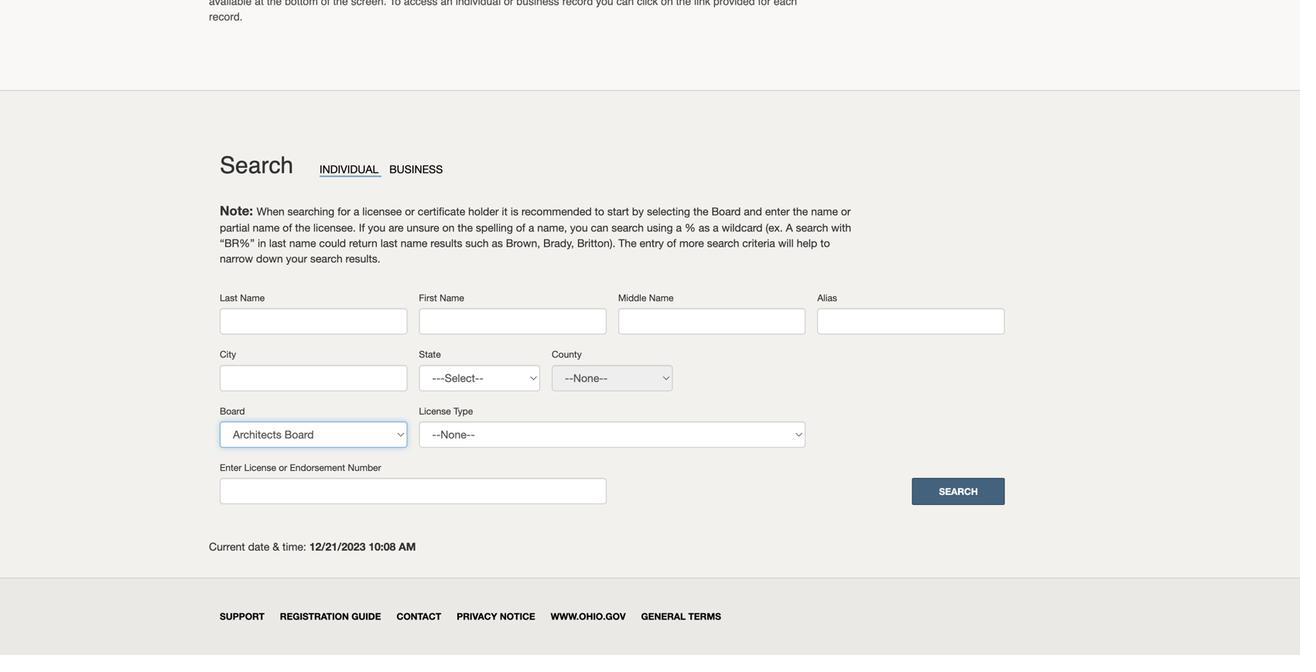 Task type: vqa. For each thing, say whether or not it's contained in the screenshot.
Www.Ohio.Gov
yes



Task type: describe. For each thing, give the bounding box(es) containing it.
narrow
[[220, 252, 253, 265]]

the up a at the top right of the page
[[793, 205, 808, 218]]

individual link
[[320, 163, 382, 177]]

county
[[552, 349, 582, 360]]

1 last from the left
[[269, 237, 286, 250]]

First Name text field
[[419, 309, 607, 335]]

enter license or endorsement number
[[220, 462, 381, 473]]

individual
[[320, 163, 379, 176]]

type
[[454, 406, 473, 417]]

date
[[248, 541, 270, 553]]

a right %
[[713, 221, 719, 234]]

Last Name text field
[[220, 309, 407, 335]]

business
[[389, 163, 443, 176]]

board inside "when searching for a licensee or certificate holder it is recommended to start by selecting the board and enter the name or partial name of the licensee. if you are unsure on the spelling of a name, you can search using a % as a wildcard (ex.  a search with "br%" in last name could return last name results such as brown, brady, britton). the entry of more search criteria will help to narrow down your search results."
[[712, 205, 741, 218]]

down
[[256, 252, 283, 265]]

middle
[[618, 293, 646, 303]]

City text field
[[220, 365, 407, 391]]

such
[[465, 237, 489, 250]]

if
[[359, 221, 365, 234]]

brady,
[[543, 237, 574, 250]]

time:
[[282, 541, 306, 553]]

the
[[619, 237, 637, 250]]

10:08
[[369, 541, 396, 553]]

are
[[389, 221, 404, 234]]

state
[[419, 349, 441, 360]]

selecting
[[647, 205, 690, 218]]

privacy notice
[[457, 611, 535, 622]]

when searching for a licensee or certificate holder it is recommended to start by selecting the board and enter the name or partial name of the licensee. if you are unsure on the spelling of a name, you can search using a % as a wildcard (ex.  a search with "br%" in last name could return last name results such as brown, brady, britton). the entry of more search criteria will help to narrow down your search results.
[[220, 205, 851, 265]]

endorsement
[[290, 462, 345, 473]]

0 horizontal spatial of
[[283, 221, 292, 234]]

is
[[511, 205, 519, 218]]

criteria
[[742, 237, 775, 250]]

0 vertical spatial to
[[595, 205, 604, 218]]

1 you from the left
[[368, 221, 386, 234]]

the down searching
[[295, 221, 310, 234]]

privacy notice link
[[457, 611, 535, 622]]

entry
[[640, 237, 664, 250]]

registration
[[280, 611, 349, 622]]

return
[[349, 237, 378, 250]]

Alias text field
[[818, 309, 1005, 335]]

partial
[[220, 221, 250, 234]]

alias
[[818, 293, 837, 303]]

your
[[286, 252, 307, 265]]

could
[[319, 237, 346, 250]]

britton).
[[577, 237, 616, 250]]

when
[[257, 205, 285, 218]]

search up the
[[612, 221, 644, 234]]

holder
[[468, 205, 499, 218]]

results.
[[346, 252, 381, 265]]

for
[[338, 205, 351, 218]]

privacy
[[457, 611, 497, 622]]

last name
[[220, 293, 265, 303]]

enter
[[220, 462, 242, 473]]

&
[[273, 541, 279, 553]]

certificate
[[418, 205, 465, 218]]

a
[[786, 221, 793, 234]]

Middle Name text field
[[618, 309, 806, 335]]

number
[[348, 462, 381, 473]]

wildcard
[[722, 221, 763, 234]]

name down unsure
[[401, 237, 428, 250]]

note:
[[220, 203, 257, 218]]

licensee.
[[313, 221, 356, 234]]

unsure
[[407, 221, 439, 234]]

licensee
[[362, 205, 402, 218]]

search down could
[[310, 252, 343, 265]]

name up in
[[253, 221, 280, 234]]

will
[[778, 237, 794, 250]]

name for last name
[[240, 293, 265, 303]]

by
[[632, 205, 644, 218]]

2 last from the left
[[381, 237, 398, 250]]

1 horizontal spatial as
[[699, 221, 710, 234]]

support link
[[220, 611, 265, 622]]

registration guide
[[280, 611, 381, 622]]

name up your
[[289, 237, 316, 250]]

general terms
[[641, 611, 721, 622]]

first name
[[419, 293, 464, 303]]

contact link
[[397, 611, 441, 622]]



Task type: locate. For each thing, give the bounding box(es) containing it.
the up %
[[693, 205, 709, 218]]

1 horizontal spatial to
[[820, 237, 830, 250]]

1 vertical spatial as
[[492, 237, 503, 250]]

it
[[502, 205, 508, 218]]

1 horizontal spatial license
[[419, 406, 451, 417]]

1 vertical spatial to
[[820, 237, 830, 250]]

as down spelling
[[492, 237, 503, 250]]

as
[[699, 221, 710, 234], [492, 237, 503, 250]]

1 horizontal spatial name
[[440, 293, 464, 303]]

or up with
[[841, 205, 851, 218]]

you right if
[[368, 221, 386, 234]]

name,
[[537, 221, 567, 234]]

to right help
[[820, 237, 830, 250]]

1 vertical spatial license
[[244, 462, 276, 473]]

None button
[[912, 478, 1005, 505]]

2 horizontal spatial name
[[649, 293, 674, 303]]

name
[[811, 205, 838, 218], [253, 221, 280, 234], [289, 237, 316, 250], [401, 237, 428, 250]]

name up with
[[811, 205, 838, 218]]

www.ohio.gov
[[551, 611, 626, 622]]

current date & time: 12/21/2023 10:08 am
[[209, 541, 416, 553]]

search
[[612, 221, 644, 234], [796, 221, 828, 234], [707, 237, 739, 250], [310, 252, 343, 265]]

notice
[[500, 611, 535, 622]]

12/21/2023
[[309, 541, 366, 553]]

last
[[220, 293, 238, 303]]

1 horizontal spatial board
[[712, 205, 741, 218]]

registration guide link
[[280, 611, 381, 622]]

and
[[744, 205, 762, 218]]

0 horizontal spatial to
[[595, 205, 604, 218]]

1 horizontal spatial of
[[516, 221, 525, 234]]

first
[[419, 293, 437, 303]]

or left endorsement
[[279, 462, 287, 473]]

3 name from the left
[[649, 293, 674, 303]]

"br%"
[[220, 237, 255, 250]]

as right %
[[699, 221, 710, 234]]

name right middle on the left of page
[[649, 293, 674, 303]]

name for first name
[[440, 293, 464, 303]]

2 horizontal spatial of
[[667, 237, 676, 250]]

0 vertical spatial license
[[419, 406, 451, 417]]

of
[[283, 221, 292, 234], [516, 221, 525, 234], [667, 237, 676, 250]]

or
[[405, 205, 415, 218], [841, 205, 851, 218], [279, 462, 287, 473]]

more
[[679, 237, 704, 250]]

individual business
[[320, 163, 443, 176]]

or up unsure
[[405, 205, 415, 218]]

you
[[368, 221, 386, 234], [570, 221, 588, 234]]

name
[[240, 293, 265, 303], [440, 293, 464, 303], [649, 293, 674, 303]]

2 horizontal spatial or
[[841, 205, 851, 218]]

last
[[269, 237, 286, 250], [381, 237, 398, 250]]

start
[[607, 205, 629, 218]]

2 you from the left
[[570, 221, 588, 234]]

www.ohio.gov link
[[551, 611, 626, 622]]

spelling
[[476, 221, 513, 234]]

contact
[[397, 611, 441, 622]]

with
[[831, 221, 851, 234]]

a right 'for'
[[354, 205, 359, 218]]

0 horizontal spatial you
[[368, 221, 386, 234]]

help
[[797, 237, 817, 250]]

to up can
[[595, 205, 604, 218]]

of down "when"
[[283, 221, 292, 234]]

2 name from the left
[[440, 293, 464, 303]]

board up enter
[[220, 406, 245, 417]]

of down using in the top of the page
[[667, 237, 676, 250]]

board
[[712, 205, 741, 218], [220, 406, 245, 417]]

can
[[591, 221, 609, 234]]

Enter License or Endorsement Number text field
[[220, 478, 607, 505]]

name right first
[[440, 293, 464, 303]]

middle name
[[618, 293, 674, 303]]

0 horizontal spatial as
[[492, 237, 503, 250]]

in
[[258, 237, 266, 250]]

a up brown,
[[528, 221, 534, 234]]

0 horizontal spatial or
[[279, 462, 287, 473]]

(ex.
[[766, 221, 783, 234]]

results
[[431, 237, 462, 250]]

last right in
[[269, 237, 286, 250]]

terms
[[688, 611, 721, 622]]

search up help
[[796, 221, 828, 234]]

name for middle name
[[649, 293, 674, 303]]

license left type
[[419, 406, 451, 417]]

1 vertical spatial board
[[220, 406, 245, 417]]

name right last
[[240, 293, 265, 303]]

business link
[[389, 163, 443, 176]]

1 horizontal spatial last
[[381, 237, 398, 250]]

the right on
[[458, 221, 473, 234]]

1 name from the left
[[240, 293, 265, 303]]

support
[[220, 611, 265, 622]]

0 horizontal spatial name
[[240, 293, 265, 303]]

a
[[354, 205, 359, 218], [528, 221, 534, 234], [676, 221, 682, 234], [713, 221, 719, 234]]

search
[[220, 152, 293, 179]]

enter
[[765, 205, 790, 218]]

search down wildcard
[[707, 237, 739, 250]]

general terms link
[[641, 611, 721, 622]]

license right enter
[[244, 462, 276, 473]]

1 horizontal spatial or
[[405, 205, 415, 218]]

brown,
[[506, 237, 540, 250]]

0 horizontal spatial board
[[220, 406, 245, 417]]

of up brown,
[[516, 221, 525, 234]]

0 horizontal spatial last
[[269, 237, 286, 250]]

0 vertical spatial board
[[712, 205, 741, 218]]

current
[[209, 541, 245, 553]]

license
[[419, 406, 451, 417], [244, 462, 276, 473]]

0 vertical spatial as
[[699, 221, 710, 234]]

board up wildcard
[[712, 205, 741, 218]]

city
[[220, 349, 236, 360]]

on
[[442, 221, 455, 234]]

license type
[[419, 406, 473, 417]]

guide
[[352, 611, 381, 622]]

a left %
[[676, 221, 682, 234]]

am
[[399, 541, 416, 553]]

last down are
[[381, 237, 398, 250]]

general
[[641, 611, 686, 622]]

1 horizontal spatial you
[[570, 221, 588, 234]]

recommended
[[522, 205, 592, 218]]

the
[[693, 205, 709, 218], [793, 205, 808, 218], [295, 221, 310, 234], [458, 221, 473, 234]]

you left can
[[570, 221, 588, 234]]

to
[[595, 205, 604, 218], [820, 237, 830, 250]]

0 horizontal spatial license
[[244, 462, 276, 473]]

using
[[647, 221, 673, 234]]

%
[[685, 221, 696, 234]]

searching
[[288, 205, 335, 218]]



